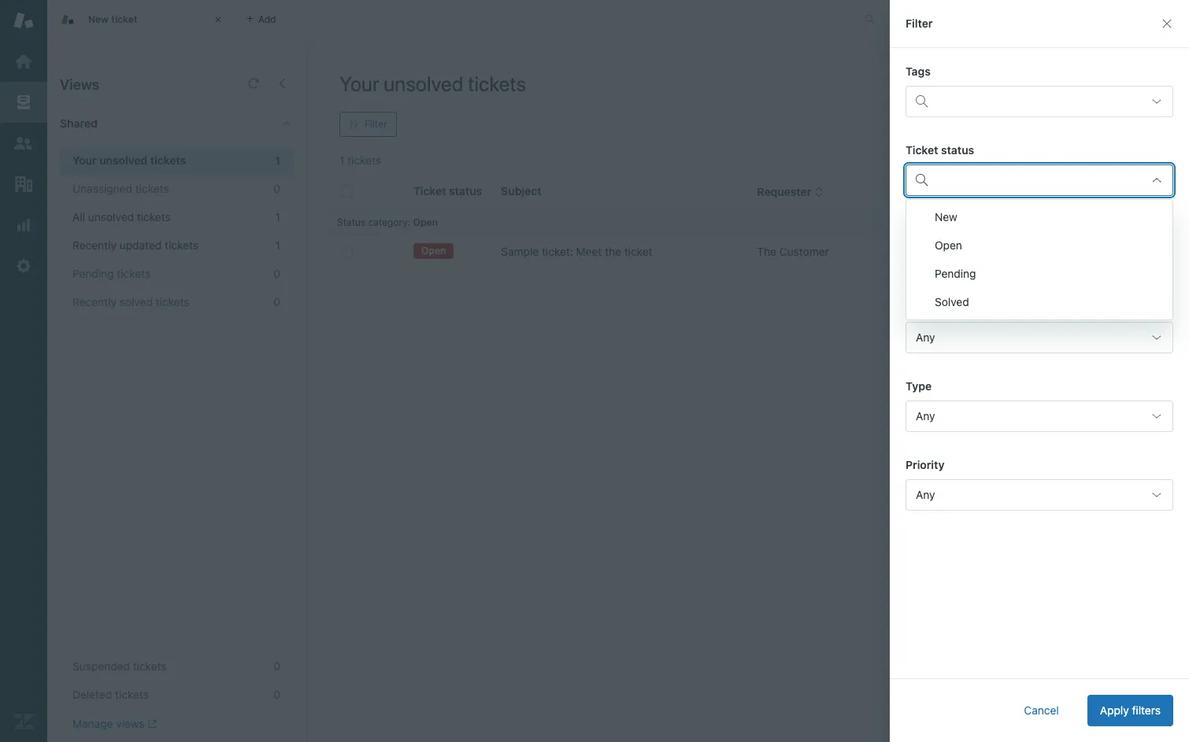 Task type: describe. For each thing, give the bounding box(es) containing it.
0 for deleted tickets
[[274, 689, 280, 702]]

request date
[[906, 301, 976, 314]]

pending for pending
[[935, 267, 977, 280]]

recently for recently updated tickets
[[72, 239, 117, 252]]

views
[[116, 718, 145, 731]]

priority inside button
[[1081, 185, 1120, 199]]

requested button
[[894, 185, 964, 199]]

23 minutes ago
[[894, 245, 973, 258]]

views
[[60, 76, 99, 93]]

suspended tickets
[[72, 660, 167, 674]]

cancel button
[[1012, 696, 1072, 727]]

unassigned tickets
[[72, 182, 169, 195]]

all
[[72, 210, 85, 224]]

ticket status list box
[[906, 199, 1174, 321]]

shared heading
[[47, 100, 307, 147]]

type inside filter dialog
[[906, 380, 932, 393]]

new ticket
[[88, 13, 137, 25]]

organizations image
[[13, 174, 34, 195]]

0 for suspended tickets
[[274, 660, 280, 674]]

pending for pending tickets
[[72, 267, 114, 280]]

0 for pending tickets
[[274, 267, 280, 280]]

1 horizontal spatial your
[[340, 72, 379, 95]]

new for new ticket
[[88, 13, 109, 25]]

the
[[757, 245, 777, 258]]

2 vertical spatial unsolved
[[88, 210, 134, 224]]

solved
[[120, 295, 153, 309]]

conversations button
[[893, 7, 1010, 32]]

type inside button
[[992, 185, 1018, 199]]

sample ticket: meet the ticket link
[[501, 244, 653, 260]]

unassigned
[[72, 182, 132, 195]]

category:
[[368, 217, 411, 228]]

cancel
[[1025, 704, 1060, 718]]

customers image
[[13, 133, 34, 154]]

1 for your unsolved tickets
[[275, 154, 280, 167]]

any field for request date
[[906, 322, 1174, 354]]

admin image
[[13, 256, 34, 277]]

close drawer image
[[1161, 17, 1174, 30]]

tabs tab list
[[47, 0, 849, 39]]

main element
[[0, 0, 47, 743]]

ticket status element
[[906, 165, 1174, 196]]

tags element
[[906, 86, 1174, 117]]

requester inside button
[[757, 185, 812, 199]]

play
[[1124, 80, 1145, 93]]

status
[[337, 217, 366, 228]]

date
[[953, 301, 976, 314]]

Ticket status field
[[937, 168, 1140, 193]]

zendesk image
[[13, 712, 34, 733]]

play button
[[1091, 71, 1158, 102]]

0 for recently solved tickets
[[274, 295, 280, 309]]

filter button
[[340, 112, 397, 137]]

filter dialog
[[890, 0, 1190, 743]]

filter inside button
[[365, 118, 387, 130]]

recently for recently solved tickets
[[72, 295, 117, 309]]

new for new
[[935, 210, 958, 224]]

sample ticket: meet the ticket
[[501, 245, 653, 258]]

priority inside filter dialog
[[906, 459, 945, 472]]

any for request date
[[916, 331, 936, 344]]

filter inside dialog
[[906, 17, 933, 30]]

open inside row
[[422, 245, 446, 257]]

tags
[[906, 65, 931, 78]]

priority button
[[1081, 185, 1133, 199]]

0 vertical spatial your unsolved tickets
[[340, 72, 526, 95]]

manage views link
[[72, 718, 157, 732]]

0 for unassigned tickets
[[274, 182, 280, 195]]

requested
[[894, 185, 951, 199]]

reporting image
[[13, 215, 34, 236]]



Task type: vqa. For each thing, say whether or not it's contained in the screenshot.
Select All Tickets option
no



Task type: locate. For each thing, give the bounding box(es) containing it.
type button
[[992, 185, 1030, 199]]

new
[[88, 13, 109, 25], [935, 210, 958, 224]]

conversations
[[911, 13, 974, 25]]

open right 23
[[935, 239, 963, 252]]

0 horizontal spatial your unsolved tickets
[[72, 154, 186, 167]]

1 any from the top
[[916, 331, 936, 344]]

4 0 from the top
[[274, 660, 280, 674]]

row containing sample ticket: meet the ticket
[[328, 236, 1178, 268]]

type
[[992, 185, 1018, 199], [906, 380, 932, 393]]

2 0 from the top
[[274, 267, 280, 280]]

0 vertical spatial type
[[992, 185, 1018, 199]]

2 any field from the top
[[906, 401, 1174, 433]]

open
[[413, 217, 438, 228], [935, 239, 963, 252], [422, 245, 446, 257]]

0 vertical spatial ticket
[[111, 13, 137, 25]]

1 horizontal spatial priority
[[1081, 185, 1120, 199]]

open down status category: open
[[422, 245, 446, 257]]

1 horizontal spatial new
[[935, 210, 958, 224]]

views image
[[13, 92, 34, 113]]

get started image
[[13, 51, 34, 72]]

0 vertical spatial any field
[[906, 322, 1174, 354]]

row
[[328, 236, 1178, 268]]

0 vertical spatial new
[[88, 13, 109, 25]]

unsolved down tabs tab list
[[384, 72, 464, 95]]

new down requested button
[[935, 210, 958, 224]]

1 pending from the left
[[72, 267, 114, 280]]

0 horizontal spatial requester
[[757, 185, 812, 199]]

2 any from the top
[[916, 410, 936, 423]]

filters
[[1133, 704, 1161, 718]]

new ticket tab
[[47, 0, 236, 39]]

0 horizontal spatial ticket
[[111, 13, 137, 25]]

0 vertical spatial requester
[[757, 185, 812, 199]]

close image
[[210, 12, 226, 28]]

new inside the ticket status list box
[[935, 210, 958, 224]]

3 any from the top
[[916, 488, 936, 502]]

deleted tickets
[[72, 689, 149, 702]]

recently updated tickets
[[72, 239, 199, 252]]

your unsolved tickets up 'unassigned tickets'
[[72, 154, 186, 167]]

1 vertical spatial any field
[[906, 401, 1174, 433]]

1 vertical spatial priority
[[906, 459, 945, 472]]

pending
[[72, 267, 114, 280], [935, 267, 977, 280]]

unsolved up 'unassigned tickets'
[[99, 154, 147, 167]]

status
[[942, 143, 975, 157]]

ago
[[954, 245, 973, 258]]

requester up the customer in the right of the page
[[757, 185, 812, 199]]

your unsolved tickets
[[340, 72, 526, 95], [72, 154, 186, 167]]

deleted
[[72, 689, 112, 702]]

filter
[[906, 17, 933, 30], [365, 118, 387, 130]]

any
[[916, 331, 936, 344], [916, 410, 936, 423], [916, 488, 936, 502]]

0 vertical spatial recently
[[72, 239, 117, 252]]

your up filter button
[[340, 72, 379, 95]]

1 vertical spatial unsolved
[[99, 154, 147, 167]]

priority
[[1081, 185, 1120, 199], [906, 459, 945, 472]]

ticket status
[[906, 143, 975, 157]]

ticket
[[111, 13, 137, 25], [625, 245, 653, 258]]

solved
[[935, 295, 970, 309]]

apply filters
[[1101, 704, 1161, 718]]

1 horizontal spatial filter
[[906, 17, 933, 30]]

suspended
[[72, 660, 130, 674]]

any field for type
[[906, 401, 1174, 433]]

unsolved
[[384, 72, 464, 95], [99, 154, 147, 167], [88, 210, 134, 224]]

ticket
[[906, 143, 939, 157]]

minutes
[[910, 245, 951, 258]]

1 vertical spatial recently
[[72, 295, 117, 309]]

pending tickets
[[72, 267, 151, 280]]

1 vertical spatial type
[[906, 380, 932, 393]]

any for type
[[916, 410, 936, 423]]

0 horizontal spatial pending
[[72, 267, 114, 280]]

2 vertical spatial 1
[[275, 239, 280, 252]]

2 vertical spatial any
[[916, 488, 936, 502]]

request
[[906, 301, 950, 314]]

0 horizontal spatial type
[[906, 380, 932, 393]]

meet
[[576, 245, 602, 258]]

manage
[[72, 718, 113, 731]]

new inside tab
[[88, 13, 109, 25]]

zendesk support image
[[13, 10, 34, 31]]

5 0 from the top
[[274, 689, 280, 702]]

1
[[275, 154, 280, 167], [275, 210, 280, 224], [275, 239, 280, 252]]

apply
[[1101, 704, 1130, 718]]

1 horizontal spatial your unsolved tickets
[[340, 72, 526, 95]]

the
[[605, 245, 622, 258]]

all unsolved tickets
[[72, 210, 171, 224]]

refresh views pane image
[[247, 77, 260, 90]]

your up 'unassigned'
[[72, 154, 97, 167]]

1 horizontal spatial ticket
[[625, 245, 653, 258]]

unsolved down 'unassigned'
[[88, 210, 134, 224]]

manage views
[[72, 718, 145, 731]]

tickets
[[468, 72, 526, 95], [150, 154, 186, 167], [135, 182, 169, 195], [137, 210, 171, 224], [165, 239, 199, 252], [117, 267, 151, 280], [156, 295, 190, 309], [133, 660, 167, 674], [115, 689, 149, 702]]

recently
[[72, 239, 117, 252], [72, 295, 117, 309]]

1 1 from the top
[[275, 154, 280, 167]]

2 vertical spatial any field
[[906, 480, 1174, 511]]

3 0 from the top
[[274, 295, 280, 309]]

3 any field from the top
[[906, 480, 1174, 511]]

23
[[894, 245, 907, 258]]

ticket inside tab
[[111, 13, 137, 25]]

your unsolved tickets down tabs tab list
[[340, 72, 526, 95]]

requester
[[757, 185, 812, 199], [906, 222, 960, 236]]

(opens in a new tab) image
[[145, 720, 157, 730]]

requester button
[[757, 185, 824, 199]]

1 horizontal spatial type
[[992, 185, 1018, 199]]

0
[[274, 182, 280, 195], [274, 267, 280, 280], [274, 295, 280, 309], [274, 660, 280, 674], [274, 689, 280, 702]]

1 recently from the top
[[72, 239, 117, 252]]

1 vertical spatial ticket
[[625, 245, 653, 258]]

0 vertical spatial priority
[[1081, 185, 1120, 199]]

ticket:
[[542, 245, 573, 258]]

1 any field from the top
[[906, 322, 1174, 354]]

0 horizontal spatial priority
[[906, 459, 945, 472]]

subject
[[501, 184, 542, 198]]

any field for priority
[[906, 480, 1174, 511]]

any for priority
[[916, 488, 936, 502]]

0 vertical spatial unsolved
[[384, 72, 464, 95]]

updated
[[120, 239, 162, 252]]

1 vertical spatial new
[[935, 210, 958, 224]]

pending up recently solved tickets
[[72, 267, 114, 280]]

0 vertical spatial filter
[[906, 17, 933, 30]]

1 0 from the top
[[274, 182, 280, 195]]

customer
[[780, 245, 829, 258]]

Any field
[[906, 322, 1174, 354], [906, 401, 1174, 433], [906, 480, 1174, 511]]

1 vertical spatial your
[[72, 154, 97, 167]]

3 1 from the top
[[275, 239, 280, 252]]

1 vertical spatial your unsolved tickets
[[72, 154, 186, 167]]

new up views
[[88, 13, 109, 25]]

0 vertical spatial any
[[916, 331, 936, 344]]

1 vertical spatial filter
[[365, 118, 387, 130]]

recently solved tickets
[[72, 295, 190, 309]]

1 horizontal spatial requester
[[906, 222, 960, 236]]

collapse views pane image
[[276, 77, 288, 90]]

open inside the ticket status list box
[[935, 239, 963, 252]]

status category: open
[[337, 217, 438, 228]]

pending inside the ticket status list box
[[935, 267, 977, 280]]

recently down all
[[72, 239, 117, 252]]

0 vertical spatial 1
[[275, 154, 280, 167]]

requester inside filter dialog
[[906, 222, 960, 236]]

apply filters button
[[1088, 696, 1174, 727]]

requester up '23 minutes ago'
[[906, 222, 960, 236]]

shared button
[[47, 100, 265, 147]]

1 for recently updated tickets
[[275, 239, 280, 252]]

1 horizontal spatial pending
[[935, 267, 977, 280]]

your
[[340, 72, 379, 95], [72, 154, 97, 167]]

2 1 from the top
[[275, 210, 280, 224]]

recently down 'pending tickets'
[[72, 295, 117, 309]]

0 horizontal spatial new
[[88, 13, 109, 25]]

1 for all unsolved tickets
[[275, 210, 280, 224]]

1 vertical spatial 1
[[275, 210, 280, 224]]

0 vertical spatial your
[[340, 72, 379, 95]]

the customer
[[757, 245, 829, 258]]

2 recently from the top
[[72, 295, 117, 309]]

pending down ago in the top of the page
[[935, 267, 977, 280]]

sample
[[501, 245, 539, 258]]

1 vertical spatial any
[[916, 410, 936, 423]]

open right category:
[[413, 217, 438, 228]]

2 pending from the left
[[935, 267, 977, 280]]

shared
[[60, 117, 98, 130]]

1 vertical spatial requester
[[906, 222, 960, 236]]

0 horizontal spatial filter
[[365, 118, 387, 130]]

0 horizontal spatial your
[[72, 154, 97, 167]]



